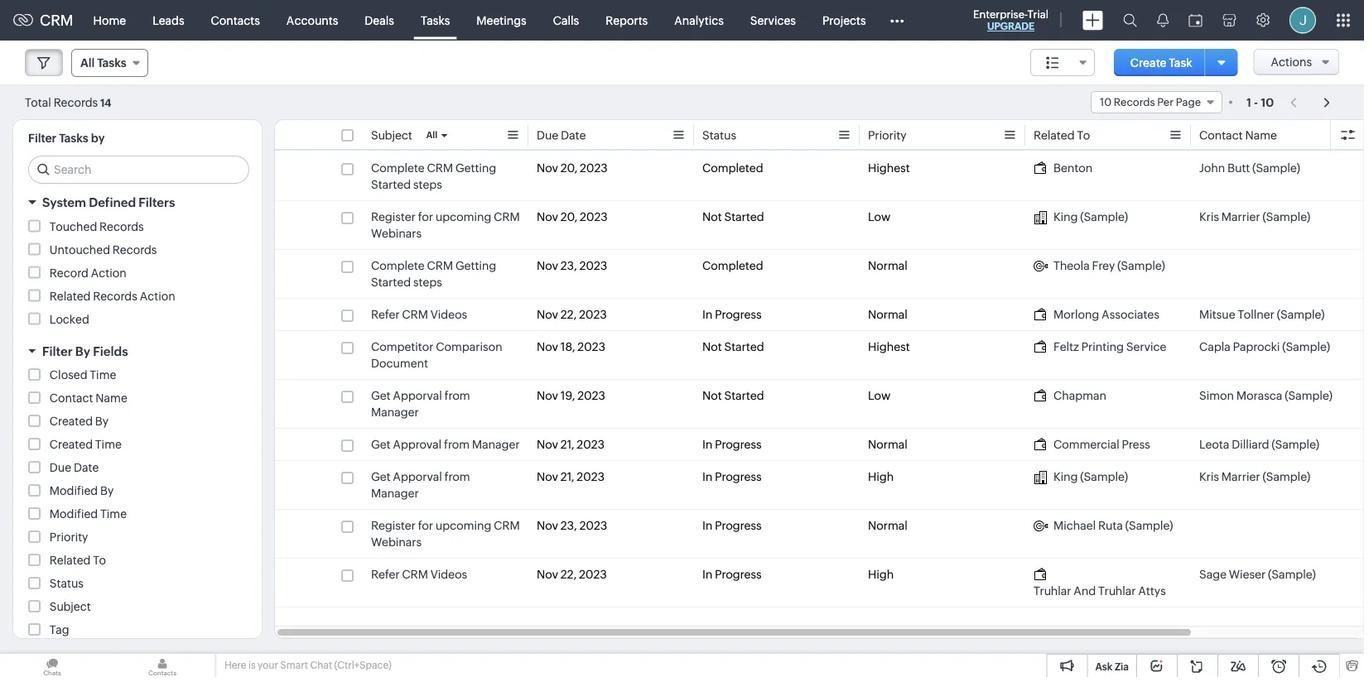 Task type: locate. For each thing, give the bounding box(es) containing it.
home
[[93, 14, 126, 27]]

reports
[[606, 14, 648, 27]]

crm
[[40, 12, 73, 29], [427, 162, 453, 175], [494, 210, 520, 224], [427, 259, 453, 273], [402, 308, 428, 321], [494, 519, 520, 533], [402, 568, 428, 581]]

0 vertical spatial manager
[[371, 406, 419, 419]]

highest
[[868, 162, 910, 175], [868, 340, 910, 354]]

related down modified time
[[50, 554, 91, 567]]

marrier down butt
[[1222, 210, 1260, 224]]

filter up closed
[[42, 344, 73, 359]]

truhlar right and
[[1098, 585, 1136, 598]]

contact name up butt
[[1199, 129, 1277, 142]]

2 completed from the top
[[702, 259, 763, 273]]

modified for modified by
[[50, 485, 98, 498]]

2 vertical spatial get
[[371, 470, 391, 484]]

related up benton link
[[1034, 129, 1075, 142]]

not
[[702, 210, 722, 224], [702, 340, 722, 354], [702, 389, 722, 403]]

1 get from the top
[[371, 389, 391, 403]]

1 vertical spatial webinars
[[371, 536, 422, 549]]

mitsue tollner (sample) link
[[1199, 306, 1325, 323]]

1 vertical spatial low
[[868, 389, 891, 403]]

records down touched records
[[113, 243, 157, 256]]

0 vertical spatial get apporval from manager link
[[371, 388, 520, 421]]

kris down leota
[[1199, 470, 1219, 484]]

1 nov from the top
[[537, 162, 558, 175]]

complete crm getting started steps link for nov 23, 2023
[[371, 258, 520, 291]]

0 vertical spatial kris
[[1199, 210, 1219, 224]]

records left per
[[1114, 96, 1155, 109]]

accounts
[[286, 14, 338, 27]]

modified up modified time
[[50, 485, 98, 498]]

14
[[100, 96, 111, 109]]

2023 for register for upcoming crm webinars link corresponding to nov 20, 2023
[[580, 210, 608, 224]]

2 webinars from the top
[[371, 536, 422, 549]]

1 refer crm videos from the top
[[371, 308, 467, 321]]

king (sample) link for high
[[1034, 469, 1128, 485]]

1 vertical spatial 22,
[[561, 568, 577, 581]]

2023 for high refer crm videos link
[[579, 568, 607, 581]]

1 vertical spatial due date
[[50, 461, 99, 475]]

2 not from the top
[[702, 340, 722, 354]]

related to down modified time
[[50, 554, 106, 567]]

2 progress from the top
[[715, 438, 762, 451]]

smart
[[280, 660, 308, 671]]

21, for get apporval from manager
[[561, 470, 574, 484]]

1 created from the top
[[50, 415, 93, 428]]

leads
[[153, 14, 184, 27]]

2 marrier from the top
[[1222, 470, 1260, 484]]

apporval
[[393, 389, 442, 403], [393, 470, 442, 484]]

1 high from the top
[[868, 470, 894, 484]]

related up locked at the left of page
[[50, 289, 91, 303]]

1 vertical spatial register for upcoming crm webinars
[[371, 519, 520, 549]]

2 complete crm getting started steps from the top
[[371, 259, 496, 289]]

videos for high
[[431, 568, 467, 581]]

0 vertical spatial low
[[868, 210, 891, 224]]

0 horizontal spatial related to
[[50, 554, 106, 567]]

0 vertical spatial not started
[[702, 210, 764, 224]]

tasks for all tasks
[[97, 56, 127, 70]]

10 nov from the top
[[537, 568, 558, 581]]

1 vertical spatial upcoming
[[436, 519, 491, 533]]

1 king (sample) from the top
[[1054, 210, 1128, 224]]

associates
[[1102, 308, 1160, 321]]

1 marrier from the top
[[1222, 210, 1260, 224]]

1 nov 22, 2023 from the top
[[537, 308, 607, 321]]

actions
[[1271, 55, 1312, 69]]

1 apporval from the top
[[393, 389, 442, 403]]

name down 1 - 10
[[1245, 129, 1277, 142]]

time for closed time
[[90, 369, 116, 382]]

2 nov 21, 2023 from the top
[[537, 470, 605, 484]]

get apporval from manager link
[[371, 388, 520, 421], [371, 469, 520, 502]]

king down benton link
[[1054, 210, 1078, 224]]

1 horizontal spatial related to
[[1034, 129, 1090, 142]]

contact up john
[[1199, 129, 1243, 142]]

status
[[702, 129, 736, 142], [50, 577, 84, 591]]

2 complete from the top
[[371, 259, 425, 273]]

3 in progress from the top
[[702, 470, 762, 484]]

tasks up 14
[[97, 56, 127, 70]]

modified time
[[50, 508, 127, 521]]

started for for
[[724, 210, 764, 224]]

by inside "filter by fields" dropdown button
[[75, 344, 90, 359]]

time for created time
[[95, 438, 122, 451]]

1 vertical spatial by
[[95, 415, 109, 428]]

king (sample) link down benton
[[1034, 209, 1128, 225]]

0 vertical spatial complete crm getting started steps link
[[371, 160, 520, 193]]

1 vertical spatial videos
[[431, 568, 467, 581]]

tasks right deals
[[421, 14, 450, 27]]

refer
[[371, 308, 400, 321], [371, 568, 400, 581]]

1 vertical spatial refer crm videos
[[371, 568, 467, 581]]

created up created time
[[50, 415, 93, 428]]

analytics
[[674, 14, 724, 27]]

videos for normal
[[431, 308, 467, 321]]

create
[[1130, 56, 1167, 69]]

nov for commercial press 'link'
[[537, 438, 558, 451]]

2023 for competitor comparison document link
[[578, 340, 605, 354]]

kris down john
[[1199, 210, 1219, 224]]

1 vertical spatial tasks
[[97, 56, 127, 70]]

4 progress from the top
[[715, 519, 762, 533]]

1 - 10
[[1247, 96, 1274, 109]]

1 vertical spatial register
[[371, 519, 416, 533]]

2 register for upcoming crm webinars link from the top
[[371, 518, 520, 551]]

get apporval from manager link for nov 21, 2023
[[371, 469, 520, 502]]

highest for not started
[[868, 340, 910, 354]]

attys
[[1138, 585, 1166, 598]]

michael ruta (sample)
[[1054, 519, 1173, 533]]

progress for king (sample)
[[715, 470, 762, 484]]

manager
[[371, 406, 419, 419], [472, 438, 520, 451], [371, 487, 419, 500]]

kris marrier (sample) down john butt (sample)
[[1199, 210, 1311, 224]]

signals element
[[1147, 0, 1179, 41]]

progress for truhlar and truhlar attys
[[715, 568, 762, 581]]

2 upcoming from the top
[[436, 519, 491, 533]]

2 high from the top
[[868, 568, 894, 581]]

record
[[50, 266, 88, 280]]

3 progress from the top
[[715, 470, 762, 484]]

truhlar
[[1034, 585, 1071, 598], [1098, 585, 1136, 598]]

refer crm videos for normal
[[371, 308, 467, 321]]

2 nov 20, 2023 from the top
[[537, 210, 608, 224]]

all inside field
[[80, 56, 95, 70]]

2 from from the top
[[444, 438, 470, 451]]

upgrade
[[987, 21, 1035, 32]]

1 register for upcoming crm webinars from the top
[[371, 210, 520, 240]]

morasca
[[1236, 389, 1283, 403]]

2 register for upcoming crm webinars from the top
[[371, 519, 520, 549]]

nov 19, 2023
[[537, 389, 605, 403]]

from down get approval from manager
[[444, 470, 470, 484]]

john butt (sample) link
[[1199, 160, 1300, 176]]

1 king (sample) link from the top
[[1034, 209, 1128, 225]]

10 left per
[[1100, 96, 1112, 109]]

contact
[[1199, 129, 1243, 142], [50, 392, 93, 405]]

None field
[[1030, 49, 1095, 76]]

nov 22, 2023 for normal
[[537, 308, 607, 321]]

1 vertical spatial complete crm getting started steps
[[371, 259, 496, 289]]

king (sample) down commercial press 'link'
[[1054, 470, 1128, 484]]

1 vertical spatial status
[[50, 577, 84, 591]]

1 steps from the top
[[413, 178, 442, 191]]

0 vertical spatial 20,
[[561, 162, 577, 175]]

5 in progress from the top
[[702, 568, 762, 581]]

not for nov 19, 2023
[[702, 389, 722, 403]]

steps
[[413, 178, 442, 191], [413, 276, 442, 289]]

(sample) right 'dilliard'
[[1272, 438, 1320, 451]]

1 vertical spatial manager
[[472, 438, 520, 451]]

2 21, from the top
[[561, 470, 574, 484]]

complete crm getting started steps
[[371, 162, 496, 191], [371, 259, 496, 289]]

2 kris from the top
[[1199, 470, 1219, 484]]

dilliard
[[1232, 438, 1269, 451]]

theola frey (sample) link
[[1034, 258, 1165, 274]]

0 vertical spatial marrier
[[1222, 210, 1260, 224]]

1 vertical spatial register for upcoming crm webinars link
[[371, 518, 520, 551]]

2 vertical spatial not started
[[702, 389, 764, 403]]

1 progress from the top
[[715, 308, 762, 321]]

related
[[1034, 129, 1075, 142], [50, 289, 91, 303], [50, 554, 91, 567]]

1 complete crm getting started steps from the top
[[371, 162, 496, 191]]

1 vertical spatial modified
[[50, 508, 98, 521]]

1 20, from the top
[[561, 162, 577, 175]]

0 vertical spatial king (sample) link
[[1034, 209, 1128, 225]]

records for untouched
[[113, 243, 157, 256]]

1 refer from the top
[[371, 308, 400, 321]]

7 nov from the top
[[537, 438, 558, 451]]

king (sample) link down commercial
[[1034, 469, 1128, 485]]

3 not started from the top
[[702, 389, 764, 403]]

1 vertical spatial refer crm videos link
[[371, 567, 467, 583]]

1 from from the top
[[444, 389, 470, 403]]

nov for feltz printing service link at the right
[[537, 340, 558, 354]]

manager up approval
[[371, 406, 419, 419]]

1 not started from the top
[[702, 210, 764, 224]]

normal for morlong associates
[[868, 308, 908, 321]]

2 nov 23, 2023 from the top
[[537, 519, 607, 533]]

2 getting from the top
[[455, 259, 496, 273]]

completed for nov 23, 2023
[[702, 259, 763, 273]]

0 vertical spatial apporval
[[393, 389, 442, 403]]

0 vertical spatial from
[[444, 389, 470, 403]]

normal
[[868, 259, 908, 273], [868, 308, 908, 321], [868, 438, 908, 451], [868, 519, 908, 533]]

register
[[371, 210, 416, 224], [371, 519, 416, 533]]

1 horizontal spatial name
[[1245, 129, 1277, 142]]

(sample) down john butt (sample)
[[1263, 210, 1311, 224]]

filter inside "filter by fields" dropdown button
[[42, 344, 73, 359]]

2 vertical spatial from
[[444, 470, 470, 484]]

1 king from the top
[[1054, 210, 1078, 224]]

0 vertical spatial to
[[1077, 129, 1090, 142]]

1 completed from the top
[[702, 162, 763, 175]]

projects link
[[809, 0, 879, 40]]

1 vertical spatial name
[[95, 392, 127, 405]]

filter down total
[[28, 132, 56, 145]]

competitor comparison document link
[[371, 339, 520, 372]]

1 vertical spatial contact
[[50, 392, 93, 405]]

get approval from manager
[[371, 438, 520, 451]]

1 kris from the top
[[1199, 210, 1219, 224]]

nov 23, 2023 for register for upcoming crm webinars
[[537, 519, 607, 533]]

(sample) right morasca
[[1285, 389, 1333, 403]]

time
[[90, 369, 116, 382], [95, 438, 122, 451], [100, 508, 127, 521]]

0 horizontal spatial status
[[50, 577, 84, 591]]

2 get apporval from manager from the top
[[371, 470, 470, 500]]

0 vertical spatial highest
[[868, 162, 910, 175]]

ask zia
[[1095, 661, 1129, 673]]

3 from from the top
[[444, 470, 470, 484]]

related to up benton link
[[1034, 129, 1090, 142]]

2 steps from the top
[[413, 276, 442, 289]]

2 for from the top
[[418, 519, 433, 533]]

kris marrier (sample) link down john butt (sample)
[[1199, 209, 1311, 225]]

5 progress from the top
[[715, 568, 762, 581]]

nov 21, 2023
[[537, 438, 605, 451], [537, 470, 605, 484]]

records left 14
[[54, 96, 98, 109]]

1 vertical spatial nov 23, 2023
[[537, 519, 607, 533]]

register for nov 20, 2023
[[371, 210, 416, 224]]

from right approval
[[444, 438, 470, 451]]

10 right -
[[1261, 96, 1274, 109]]

register for upcoming crm webinars for nov 20, 2023
[[371, 210, 520, 240]]

from for low
[[444, 389, 470, 403]]

2 videos from the top
[[431, 568, 467, 581]]

nov for benton link
[[537, 162, 558, 175]]

1 get apporval from manager from the top
[[371, 389, 470, 419]]

1 refer crm videos link from the top
[[371, 306, 467, 323]]

accounts link
[[273, 0, 351, 40]]

0 horizontal spatial all
[[80, 56, 95, 70]]

0 vertical spatial refer crm videos link
[[371, 306, 467, 323]]

webinars for nov 20, 2023
[[371, 227, 422, 240]]

2 get apporval from manager link from the top
[[371, 469, 520, 502]]

0 vertical spatial tasks
[[421, 14, 450, 27]]

marrier down 'dilliard'
[[1222, 470, 1260, 484]]

action up related records action at top
[[91, 266, 126, 280]]

2 vertical spatial time
[[100, 508, 127, 521]]

1 vertical spatial king (sample)
[[1054, 470, 1128, 484]]

0 vertical spatial nov 20, 2023
[[537, 162, 608, 175]]

1 vertical spatial nov 22, 2023
[[537, 568, 607, 581]]

in progress for truhlar
[[702, 568, 762, 581]]

1 get apporval from manager link from the top
[[371, 388, 520, 421]]

by up closed time
[[75, 344, 90, 359]]

by up modified time
[[100, 485, 114, 498]]

2 vertical spatial by
[[100, 485, 114, 498]]

0 vertical spatial kris marrier (sample)
[[1199, 210, 1311, 224]]

3 nov from the top
[[537, 259, 558, 273]]

(sample) down the "leota dilliard (sample)" "link"
[[1263, 470, 1311, 484]]

2 low from the top
[[868, 389, 891, 403]]

1 21, from the top
[[561, 438, 574, 451]]

0 vertical spatial for
[[418, 210, 433, 224]]

filter by fields button
[[13, 337, 262, 366]]

0 vertical spatial filter
[[28, 132, 56, 145]]

1 webinars from the top
[[371, 227, 422, 240]]

1 complete crm getting started steps link from the top
[[371, 160, 520, 193]]

not started for nov 18, 2023
[[702, 340, 764, 354]]

created down created by
[[50, 438, 93, 451]]

is
[[248, 660, 256, 671]]

truhlar left and
[[1034, 585, 1071, 598]]

1 vertical spatial not started
[[702, 340, 764, 354]]

2023 for nov 23, 2023 complete crm getting started steps link
[[579, 259, 607, 273]]

1 horizontal spatial truhlar
[[1098, 585, 1136, 598]]

kris marrier (sample) down 'dilliard'
[[1199, 470, 1311, 484]]

4 in progress from the top
[[702, 519, 762, 533]]

by up created time
[[95, 415, 109, 428]]

action up "filter by fields" dropdown button
[[140, 289, 175, 303]]

2 22, from the top
[[561, 568, 577, 581]]

3 normal from the top
[[868, 438, 908, 451]]

0 vertical spatial action
[[91, 266, 126, 280]]

2023 for get approval from manager link
[[577, 438, 605, 451]]

name down closed time
[[95, 392, 127, 405]]

1 vertical spatial king (sample) link
[[1034, 469, 1128, 485]]

(sample) inside "link"
[[1272, 438, 1320, 451]]

leota dilliard (sample)
[[1199, 438, 1320, 451]]

1 highest from the top
[[868, 162, 910, 175]]

1 vertical spatial refer
[[371, 568, 400, 581]]

2 in from the top
[[702, 438, 713, 451]]

refer for high
[[371, 568, 400, 581]]

modified down modified by
[[50, 508, 98, 521]]

contact name down closed time
[[50, 392, 127, 405]]

1 vertical spatial all
[[426, 130, 438, 140]]

0 vertical spatial register for upcoming crm webinars link
[[371, 209, 520, 242]]

2023 for nov 21, 2023 get apporval from manager link
[[577, 470, 605, 484]]

0 vertical spatial complete crm getting started steps
[[371, 162, 496, 191]]

nov for "chapman" link
[[537, 389, 558, 403]]

0 vertical spatial nov 22, 2023
[[537, 308, 607, 321]]

nov for morlong associates link
[[537, 308, 558, 321]]

started
[[371, 178, 411, 191], [724, 210, 764, 224], [371, 276, 411, 289], [724, 340, 764, 354], [724, 389, 764, 403]]

kris marrier (sample) link down 'dilliard'
[[1199, 469, 1311, 485]]

0 vertical spatial complete
[[371, 162, 425, 175]]

get apporval from manager down approval
[[371, 470, 470, 500]]

2 apporval from the top
[[393, 470, 442, 484]]

get left approval
[[371, 438, 391, 451]]

2 get from the top
[[371, 438, 391, 451]]

5 nov from the top
[[537, 340, 558, 354]]

tag
[[50, 624, 69, 637]]

manager right approval
[[472, 438, 520, 451]]

1 vertical spatial nov 20, 2023
[[537, 210, 608, 224]]

due date
[[537, 129, 586, 142], [50, 461, 99, 475]]

refer crm videos link
[[371, 306, 467, 323], [371, 567, 467, 583]]

10 inside field
[[1100, 96, 1112, 109]]

2 kris marrier (sample) from the top
[[1199, 470, 1311, 484]]

1 truhlar from the left
[[1034, 585, 1071, 598]]

manager down approval
[[371, 487, 419, 500]]

1 vertical spatial kris marrier (sample)
[[1199, 470, 1311, 484]]

upcoming for nov 20, 2023
[[436, 210, 491, 224]]

1 vertical spatial apporval
[[393, 470, 442, 484]]

22, for high
[[561, 568, 577, 581]]

(sample) right butt
[[1253, 162, 1300, 175]]

1 nov 20, 2023 from the top
[[537, 162, 608, 175]]

filter for filter tasks by
[[28, 132, 56, 145]]

1 in from the top
[[702, 308, 713, 321]]

2 20, from the top
[[561, 210, 577, 224]]

kris marrier (sample) link
[[1199, 209, 1311, 225], [1199, 469, 1311, 485]]

to down modified time
[[93, 554, 106, 567]]

in for morlong associates
[[702, 308, 713, 321]]

1 in progress from the top
[[702, 308, 762, 321]]

22,
[[561, 308, 577, 321], [561, 568, 577, 581]]

records down 'defined'
[[99, 220, 144, 233]]

2023 for get apporval from manager link corresponding to nov 19, 2023
[[577, 389, 605, 403]]

2 created from the top
[[50, 438, 93, 451]]

records for touched
[[99, 220, 144, 233]]

upcoming
[[436, 210, 491, 224], [436, 519, 491, 533]]

in progress for michael
[[702, 519, 762, 533]]

get down document
[[371, 389, 391, 403]]

benton
[[1054, 162, 1093, 175]]

marrier for low
[[1222, 210, 1260, 224]]

2 complete crm getting started steps link from the top
[[371, 258, 520, 291]]

total records 14
[[25, 96, 111, 109]]

1 vertical spatial created
[[50, 438, 93, 451]]

by for modified
[[100, 485, 114, 498]]

high for truhlar and truhlar attys
[[868, 568, 894, 581]]

meetings link
[[463, 0, 540, 40]]

high for king (sample)
[[868, 470, 894, 484]]

1 vertical spatial 21,
[[561, 470, 574, 484]]

1 kris marrier (sample) link from the top
[[1199, 209, 1311, 225]]

1 upcoming from the top
[[436, 210, 491, 224]]

1 vertical spatial steps
[[413, 276, 442, 289]]

calls
[[553, 14, 579, 27]]

records inside field
[[1114, 96, 1155, 109]]

king down commercial
[[1054, 470, 1078, 484]]

1 register from the top
[[371, 210, 416, 224]]

get apporval from manager up approval
[[371, 389, 470, 419]]

refer crm videos link for high
[[371, 567, 467, 583]]

2 kris marrier (sample) link from the top
[[1199, 469, 1311, 485]]

get down get approval from manager
[[371, 470, 391, 484]]

1 horizontal spatial action
[[140, 289, 175, 303]]

1 vertical spatial 23,
[[561, 519, 577, 533]]

1 vertical spatial completed
[[702, 259, 763, 273]]

1 normal from the top
[[868, 259, 908, 273]]

4 nov from the top
[[537, 308, 558, 321]]

2 king from the top
[[1054, 470, 1078, 484]]

1 low from the top
[[868, 210, 891, 224]]

1 for from the top
[[418, 210, 433, 224]]

row group
[[275, 152, 1364, 608]]

refer crm videos for high
[[371, 568, 467, 581]]

from for high
[[444, 470, 470, 484]]

from down competitor comparison document link
[[444, 389, 470, 403]]

in for michael ruta (sample)
[[702, 519, 713, 533]]

0 vertical spatial created
[[50, 415, 93, 428]]

size image
[[1046, 55, 1059, 70]]

1 vertical spatial highest
[[868, 340, 910, 354]]

nov 22, 2023 for high
[[537, 568, 607, 581]]

2 king (sample) link from the top
[[1034, 469, 1128, 485]]

to
[[1077, 129, 1090, 142], [93, 554, 106, 567]]

2 highest from the top
[[868, 340, 910, 354]]

kris marrier (sample) link for low
[[1199, 209, 1311, 225]]

complete for nov 23, 2023
[[371, 259, 425, 273]]

1 horizontal spatial tasks
[[97, 56, 127, 70]]

service
[[1126, 340, 1167, 354]]

services
[[750, 14, 796, 27]]

0 vertical spatial not
[[702, 210, 722, 224]]

2 refer from the top
[[371, 568, 400, 581]]

0 vertical spatial refer crm videos
[[371, 308, 467, 321]]

to up benton
[[1077, 129, 1090, 142]]

calendar image
[[1189, 14, 1203, 27]]

register for upcoming crm webinars link for nov 23, 2023
[[371, 518, 520, 551]]

signals image
[[1157, 13, 1169, 27]]

system
[[42, 195, 86, 210]]

created time
[[50, 438, 122, 451]]

apporval down document
[[393, 389, 442, 403]]

23,
[[561, 259, 577, 273], [561, 519, 577, 533]]

2 not started from the top
[[702, 340, 764, 354]]

contact down closed
[[50, 392, 93, 405]]

kris marrier (sample) link for high
[[1199, 469, 1311, 485]]

1 vertical spatial from
[[444, 438, 470, 451]]

create menu image
[[1083, 10, 1103, 30]]

0 vertical spatial kris marrier (sample) link
[[1199, 209, 1311, 225]]

0 vertical spatial upcoming
[[436, 210, 491, 224]]

records down record action
[[93, 289, 137, 303]]

2 king (sample) from the top
[[1054, 470, 1128, 484]]

1 vertical spatial complete
[[371, 259, 425, 273]]

3 in from the top
[[702, 470, 713, 484]]

get apporval from manager link up get approval from manager link
[[371, 388, 520, 421]]

2 refer crm videos from the top
[[371, 568, 467, 581]]

approval
[[393, 438, 442, 451]]

tasks inside all tasks field
[[97, 56, 127, 70]]

1 getting from the top
[[455, 162, 496, 175]]

king for high
[[1054, 470, 1078, 484]]

9 nov from the top
[[537, 519, 558, 533]]

morlong associates
[[1054, 308, 1160, 321]]

get apporval from manager link down get approval from manager
[[371, 469, 520, 502]]

filter for filter by fields
[[42, 344, 73, 359]]

0 vertical spatial related
[[1034, 129, 1075, 142]]

nov for truhlar and truhlar attys link
[[537, 568, 558, 581]]

for
[[418, 210, 433, 224], [418, 519, 433, 533]]

time down fields at the left
[[90, 369, 116, 382]]

1 vertical spatial priority
[[50, 531, 88, 544]]

records for related
[[93, 289, 137, 303]]

time down modified by
[[100, 508, 127, 521]]

get apporval from manager link for nov 19, 2023
[[371, 388, 520, 421]]

manager for low
[[371, 406, 419, 419]]

projects
[[822, 14, 866, 27]]

here is your smart chat (ctrl+space)
[[224, 660, 392, 671]]

1 vertical spatial 20,
[[561, 210, 577, 224]]

nov
[[537, 162, 558, 175], [537, 210, 558, 224], [537, 259, 558, 273], [537, 308, 558, 321], [537, 340, 558, 354], [537, 389, 558, 403], [537, 438, 558, 451], [537, 470, 558, 484], [537, 519, 558, 533], [537, 568, 558, 581]]

highest for completed
[[868, 162, 910, 175]]

0 vertical spatial 23,
[[561, 259, 577, 273]]

completed for nov 20, 2023
[[702, 162, 763, 175]]

tasks left by at the top of the page
[[59, 132, 88, 145]]

leads link
[[139, 0, 198, 40]]

filter by fields
[[42, 344, 128, 359]]

4 normal from the top
[[868, 519, 908, 533]]

nov 20, 2023
[[537, 162, 608, 175], [537, 210, 608, 224]]

1 not from the top
[[702, 210, 722, 224]]

modified
[[50, 485, 98, 498], [50, 508, 98, 521]]

apporval down approval
[[393, 470, 442, 484]]

michael
[[1054, 519, 1096, 533]]

reports link
[[592, 0, 661, 40]]

kris marrier (sample) for high
[[1199, 470, 1311, 484]]

action
[[91, 266, 126, 280], [140, 289, 175, 303]]

in for king (sample)
[[702, 470, 713, 484]]

search element
[[1113, 0, 1147, 41]]

time down created by
[[95, 438, 122, 451]]

king (sample) up theola frey (sample) link
[[1054, 210, 1128, 224]]

refer for normal
[[371, 308, 400, 321]]

0 vertical spatial by
[[75, 344, 90, 359]]

leota
[[1199, 438, 1230, 451]]

20,
[[561, 162, 577, 175], [561, 210, 577, 224]]

press
[[1122, 438, 1150, 451]]

1 kris marrier (sample) from the top
[[1199, 210, 1311, 224]]



Task type: vqa. For each thing, say whether or not it's contained in the screenshot.


Task type: describe. For each thing, give the bounding box(es) containing it.
tasks link
[[407, 0, 463, 40]]

john
[[1199, 162, 1225, 175]]

records for 10
[[1114, 96, 1155, 109]]

not for nov 18, 2023
[[702, 340, 722, 354]]

1 vertical spatial related
[[50, 289, 91, 303]]

row group containing complete crm getting started steps
[[275, 152, 1364, 608]]

All Tasks field
[[71, 49, 148, 77]]

create menu element
[[1073, 0, 1113, 40]]

(sample) up the frey
[[1080, 210, 1128, 224]]

feltz
[[1054, 340, 1079, 354]]

your
[[258, 660, 278, 671]]

20, for register for upcoming crm webinars
[[561, 210, 577, 224]]

2 vertical spatial related
[[50, 554, 91, 567]]

frey
[[1092, 259, 1115, 273]]

home link
[[80, 0, 139, 40]]

king (sample) link for low
[[1034, 209, 1128, 225]]

kris for low
[[1199, 210, 1219, 224]]

commercial press
[[1054, 438, 1150, 451]]

21, for get approval from manager
[[561, 438, 574, 451]]

chat
[[310, 660, 332, 671]]

nov for theola frey (sample) link
[[537, 259, 558, 273]]

10 Records Per Page field
[[1091, 91, 1223, 113]]

capla
[[1199, 340, 1231, 354]]

0 horizontal spatial contact
[[50, 392, 93, 405]]

low for king (sample)
[[868, 210, 891, 224]]

1 horizontal spatial subject
[[371, 129, 412, 142]]

truhlar and truhlar attys
[[1034, 585, 1166, 598]]

for for nov 23, 2023
[[418, 519, 433, 533]]

enterprise-
[[973, 8, 1028, 20]]

23, for complete crm getting started steps
[[561, 259, 577, 273]]

steps for nov 20, 2023
[[413, 178, 442, 191]]

created for created by
[[50, 415, 93, 428]]

task
[[1169, 56, 1192, 69]]

wieser
[[1229, 568, 1266, 581]]

1 horizontal spatial date
[[561, 129, 586, 142]]

0 horizontal spatial name
[[95, 392, 127, 405]]

1 vertical spatial contact name
[[50, 392, 127, 405]]

1 vertical spatial subject
[[50, 601, 91, 614]]

kris for high
[[1199, 470, 1219, 484]]

get approval from manager link
[[371, 437, 520, 453]]

1 vertical spatial action
[[140, 289, 175, 303]]

webinars for nov 23, 2023
[[371, 536, 422, 549]]

theola
[[1054, 259, 1090, 273]]

commercial press link
[[1034, 437, 1150, 453]]

system defined filters
[[42, 195, 175, 210]]

(sample) right ruta
[[1125, 519, 1173, 533]]

0 horizontal spatial priority
[[50, 531, 88, 544]]

crm link
[[13, 12, 73, 29]]

fields
[[93, 344, 128, 359]]

related records action
[[50, 289, 175, 303]]

manager for normal
[[472, 438, 520, 451]]

Search text field
[[29, 157, 248, 183]]

page
[[1176, 96, 1201, 109]]

normal for michael ruta (sample)
[[868, 519, 908, 533]]

commercial
[[1054, 438, 1120, 451]]

simon morasca (sample) link
[[1199, 388, 1333, 404]]

started for apporval
[[724, 389, 764, 403]]

18,
[[561, 340, 575, 354]]

morlong associates link
[[1034, 306, 1160, 323]]

getting for nov 23, 2023
[[455, 259, 496, 273]]

profile element
[[1280, 0, 1326, 40]]

total
[[25, 96, 51, 109]]

defined
[[89, 195, 136, 210]]

simon
[[1199, 389, 1234, 403]]

printing
[[1081, 340, 1124, 354]]

get for low
[[371, 389, 391, 403]]

0 vertical spatial priority
[[868, 129, 907, 142]]

complete crm getting started steps for nov 23, 2023
[[371, 259, 496, 289]]

king (sample) for high
[[1054, 470, 1128, 484]]

michael ruta (sample) link
[[1034, 518, 1173, 534]]

1 horizontal spatial to
[[1077, 129, 1090, 142]]

upcoming for nov 23, 2023
[[436, 519, 491, 533]]

king (sample) for low
[[1054, 210, 1128, 224]]

and
[[1074, 585, 1096, 598]]

search image
[[1123, 13, 1137, 27]]

nov 18, 2023
[[537, 340, 605, 354]]

create task
[[1130, 56, 1192, 69]]

tollner
[[1238, 308, 1275, 321]]

all for all
[[426, 130, 438, 140]]

ruta
[[1098, 519, 1123, 533]]

0 horizontal spatial to
[[93, 554, 106, 567]]

all for all tasks
[[80, 56, 95, 70]]

2 nov from the top
[[537, 210, 558, 224]]

feltz printing service
[[1054, 340, 1167, 354]]

1 vertical spatial related to
[[50, 554, 106, 567]]

-
[[1254, 96, 1258, 109]]

20, for complete crm getting started steps
[[561, 162, 577, 175]]

services link
[[737, 0, 809, 40]]

0 horizontal spatial due date
[[50, 461, 99, 475]]

filters
[[139, 195, 175, 210]]

butt
[[1228, 162, 1250, 175]]

23, for register for upcoming crm webinars
[[561, 519, 577, 533]]

progress for michael ruta (sample)
[[715, 519, 762, 533]]

truhlar and truhlar attys link
[[1034, 567, 1183, 600]]

contacts link
[[198, 0, 273, 40]]

tasks for filter tasks by
[[59, 132, 88, 145]]

by for filter
[[75, 344, 90, 359]]

in progress for morlong
[[702, 308, 762, 321]]

1
[[1247, 96, 1252, 109]]

untouched
[[50, 243, 110, 256]]

closed
[[50, 369, 87, 382]]

simon morasca (sample)
[[1199, 389, 1333, 403]]

1 horizontal spatial 10
[[1261, 96, 1274, 109]]

nov 20, 2023 for register for upcoming crm webinars
[[537, 210, 608, 224]]

competitor
[[371, 340, 434, 354]]

document
[[371, 357, 428, 370]]

0 vertical spatial due date
[[537, 129, 586, 142]]

for for nov 20, 2023
[[418, 210, 433, 224]]

nov 21, 2023 for get apporval from manager
[[537, 470, 605, 484]]

(sample) right tollner at the right
[[1277, 308, 1325, 321]]

(sample) right the wieser
[[1268, 568, 1316, 581]]

modified for modified time
[[50, 508, 98, 521]]

get for high
[[371, 470, 391, 484]]

paprocki
[[1233, 340, 1280, 354]]

sage wieser (sample)
[[1199, 568, 1316, 581]]

tasks inside the "tasks" link
[[421, 14, 450, 27]]

in for commercial press
[[702, 438, 713, 451]]

low for chapman
[[868, 389, 891, 403]]

10 records per page
[[1100, 96, 1201, 109]]

theola frey (sample)
[[1054, 259, 1165, 273]]

0 vertical spatial due
[[537, 129, 559, 142]]

capla paprocki (sample)
[[1199, 340, 1330, 354]]

nov 20, 2023 for complete crm getting started steps
[[537, 162, 608, 175]]

22, for normal
[[561, 308, 577, 321]]

ask
[[1095, 661, 1113, 673]]

touched records
[[50, 220, 144, 233]]

in progress for king
[[702, 470, 762, 484]]

records for total
[[54, 96, 98, 109]]

0 vertical spatial contact name
[[1199, 129, 1277, 142]]

(sample) right the frey
[[1117, 259, 1165, 273]]

meetings
[[476, 14, 527, 27]]

0 vertical spatial contact
[[1199, 129, 1243, 142]]

deals link
[[351, 0, 407, 40]]

1 horizontal spatial status
[[702, 129, 736, 142]]

progress for morlong associates
[[715, 308, 762, 321]]

0 vertical spatial name
[[1245, 129, 1277, 142]]

all tasks
[[80, 56, 127, 70]]

feltz printing service link
[[1034, 339, 1167, 355]]

from for normal
[[444, 438, 470, 451]]

capla paprocki (sample) link
[[1199, 339, 1330, 355]]

analytics link
[[661, 0, 737, 40]]

complete crm getting started steps link for nov 20, 2023
[[371, 160, 520, 193]]

0 horizontal spatial action
[[91, 266, 126, 280]]

2 truhlar from the left
[[1098, 585, 1136, 598]]

chats image
[[0, 654, 104, 678]]

8 nov from the top
[[537, 470, 558, 484]]

by for created
[[95, 415, 109, 428]]

contacts image
[[110, 654, 215, 678]]

Other Modules field
[[879, 7, 915, 34]]

(ctrl+space)
[[334, 660, 392, 671]]

register for nov 23, 2023
[[371, 519, 416, 533]]

profile image
[[1290, 7, 1316, 34]]

(sample) down commercial press
[[1080, 470, 1128, 484]]

(sample) right the paprocki at right bottom
[[1282, 340, 1330, 354]]

marrier for high
[[1222, 470, 1260, 484]]

comparison
[[436, 340, 502, 354]]

not started for nov 20, 2023
[[702, 210, 764, 224]]

created by
[[50, 415, 109, 428]]

mitsue tollner (sample)
[[1199, 308, 1325, 321]]

create task button
[[1114, 49, 1209, 76]]

contacts
[[211, 14, 260, 27]]

apporval for nov 19, 2023
[[393, 389, 442, 403]]

modified by
[[50, 485, 114, 498]]

0 vertical spatial related to
[[1034, 129, 1090, 142]]

time for modified time
[[100, 508, 127, 521]]

apporval for nov 21, 2023
[[393, 470, 442, 484]]

kris marrier (sample) for low
[[1199, 210, 1311, 224]]

deals
[[365, 14, 394, 27]]

progress for commercial press
[[715, 438, 762, 451]]

leota dilliard (sample) link
[[1199, 437, 1320, 453]]

1 vertical spatial due
[[50, 461, 71, 475]]

per
[[1157, 96, 1174, 109]]

normal for theola frey (sample)
[[868, 259, 908, 273]]

zia
[[1115, 661, 1129, 673]]

morlong
[[1054, 308, 1099, 321]]

created for created time
[[50, 438, 93, 451]]

complete for nov 20, 2023
[[371, 162, 425, 175]]

2023 for complete crm getting started steps link corresponding to nov 20, 2023
[[580, 162, 608, 175]]

2023 for register for upcoming crm webinars link for nov 23, 2023
[[579, 519, 607, 533]]

0 horizontal spatial date
[[74, 461, 99, 475]]

2023 for refer crm videos link related to normal
[[579, 308, 607, 321]]

closed time
[[50, 369, 116, 382]]



